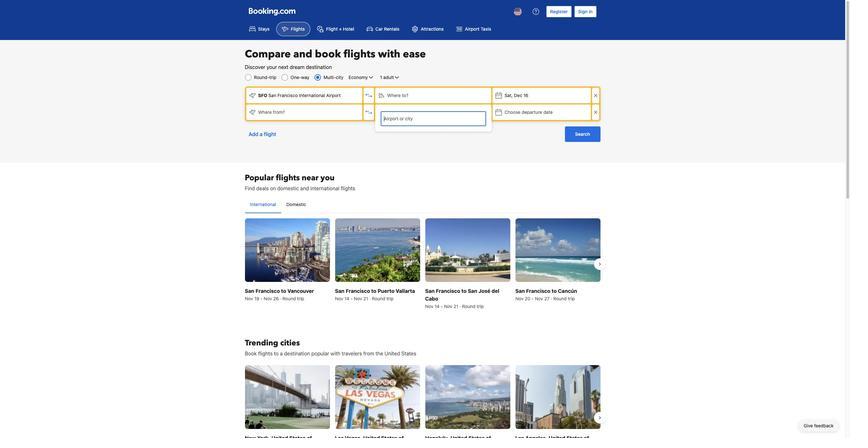Task type: vqa. For each thing, say whether or not it's contained in the screenshot.
Honolulu, United States of America IMAGE
yes



Task type: locate. For each thing, give the bounding box(es) containing it.
flights down trending
[[258, 351, 273, 357]]

round-trip
[[254, 75, 276, 80]]

0 vertical spatial 21
[[363, 296, 368, 302]]

popular
[[311, 351, 329, 357]]

san
[[268, 93, 276, 98], [245, 289, 254, 295], [335, 289, 344, 295], [425, 289, 435, 295], [468, 289, 477, 295], [515, 289, 525, 295]]

0 horizontal spatial where
[[258, 110, 272, 115]]

where left to?
[[387, 93, 401, 98]]

ease
[[403, 47, 426, 61]]

1 horizontal spatial with
[[378, 47, 400, 61]]

- inside san francisco to cancún nov 20 - nov 27 · round trip
[[532, 296, 534, 302]]

a inside button
[[260, 132, 262, 137]]

sign in
[[578, 9, 593, 14]]

register
[[550, 9, 568, 14]]

trip down josé
[[477, 304, 484, 310]]

francisco up 26
[[255, 289, 280, 295]]

san for san francisco to puerto vallarta
[[335, 289, 344, 295]]

with right popular
[[331, 351, 340, 357]]

cancún
[[558, 289, 577, 295]]

domestic
[[286, 202, 306, 207]]

flights
[[344, 47, 375, 61], [276, 173, 300, 184], [341, 186, 355, 192], [258, 351, 273, 357]]

flights inside compare and book flights with ease discover your next dream destination
[[344, 47, 375, 61]]

14 inside san francisco to san josé del cabo nov 14 - nov 21 · round trip
[[435, 304, 440, 310]]

1 vertical spatial 21
[[454, 304, 458, 310]]

where left from?
[[258, 110, 272, 115]]

1 vertical spatial where
[[258, 110, 272, 115]]

francisco inside san francisco to san josé del cabo nov 14 - nov 21 · round trip
[[436, 289, 460, 295]]

one-way
[[291, 75, 309, 80]]

a
[[260, 132, 262, 137], [280, 351, 283, 357]]

1 vertical spatial destination
[[284, 351, 310, 357]]

san francisco to puerto vallarta nov 14 - nov 21 · round trip
[[335, 289, 415, 302]]

1 horizontal spatial where
[[387, 93, 401, 98]]

destination up multi-
[[306, 64, 332, 70]]

· inside san francisco to puerto vallarta nov 14 - nov 21 · round trip
[[369, 296, 371, 302]]

16
[[523, 93, 528, 98]]

a inside trending cities book flights to a destination popular with travelers from the united states
[[280, 351, 283, 357]]

departure
[[522, 110, 542, 115]]

1 vertical spatial and
[[300, 186, 309, 192]]

sign in link
[[574, 6, 596, 17]]

a down cities
[[280, 351, 283, 357]]

international down deals
[[250, 202, 276, 207]]

0 vertical spatial region
[[240, 216, 606, 313]]

international
[[299, 93, 325, 98], [250, 202, 276, 207]]

los angeles, united states of america image
[[515, 366, 600, 430]]

0 vertical spatial a
[[260, 132, 262, 137]]

san inside san francisco to cancún nov 20 - nov 27 · round trip
[[515, 289, 525, 295]]

trip down 'puerto'
[[386, 296, 394, 302]]

flights inside trending cities book flights to a destination popular with travelers from the united states
[[258, 351, 273, 357]]

francisco up cabo
[[436, 289, 460, 295]]

airport
[[465, 26, 479, 32], [326, 93, 341, 98]]

0 vertical spatial and
[[293, 47, 312, 61]]

sat, dec 16
[[505, 93, 528, 98]]

booking.com logo image
[[249, 8, 295, 15], [249, 8, 295, 15]]

las vegas, united states of america image
[[335, 366, 420, 430]]

tab list
[[245, 197, 600, 214]]

sat, dec 16 button
[[493, 88, 591, 103]]

0 vertical spatial where
[[387, 93, 401, 98]]

14
[[344, 296, 349, 302], [435, 304, 440, 310]]

·
[[280, 296, 281, 302], [369, 296, 371, 302], [551, 296, 552, 302], [460, 304, 461, 310]]

cabo
[[425, 296, 438, 302]]

airport left taxis
[[465, 26, 479, 32]]

hotel
[[343, 26, 354, 32]]

vancouver
[[287, 289, 314, 295]]

1 vertical spatial international
[[250, 202, 276, 207]]

nov
[[245, 296, 253, 302], [264, 296, 272, 302], [335, 296, 343, 302], [354, 296, 362, 302], [515, 296, 524, 302], [535, 296, 543, 302], [425, 304, 433, 310], [444, 304, 452, 310]]

airport down multi-city
[[326, 93, 341, 98]]

· inside san francisco to cancún nov 20 - nov 27 · round trip
[[551, 296, 552, 302]]

where to?
[[387, 93, 408, 98]]

and
[[293, 47, 312, 61], [300, 186, 309, 192]]

to inside san francisco to vancouver nov 19 - nov 26 · round trip
[[281, 289, 286, 295]]

francisco for san francisco to cancún
[[526, 289, 550, 295]]

flight
[[264, 132, 276, 137]]

2 region from the top
[[240, 363, 606, 439]]

register link
[[546, 6, 572, 17]]

to inside san francisco to san josé del cabo nov 14 - nov 21 · round trip
[[461, 289, 467, 295]]

a right add
[[260, 132, 262, 137]]

where for where from?
[[258, 110, 272, 115]]

21 inside san francisco to san josé del cabo nov 14 - nov 21 · round trip
[[454, 304, 458, 310]]

francisco inside san francisco to puerto vallarta nov 14 - nov 21 · round trip
[[346, 289, 370, 295]]

to left josé
[[461, 289, 467, 295]]

where
[[387, 93, 401, 98], [258, 110, 272, 115]]

francisco up 27
[[526, 289, 550, 295]]

0 horizontal spatial international
[[250, 202, 276, 207]]

compare
[[245, 47, 291, 61]]

international up the where from? dropdown button
[[299, 93, 325, 98]]

1 horizontal spatial airport
[[465, 26, 479, 32]]

0 horizontal spatial a
[[260, 132, 262, 137]]

san francisco to san josé del cabo nov 14 - nov 21 · round trip
[[425, 289, 499, 310]]

where from? button
[[246, 105, 362, 120]]

to
[[281, 289, 286, 295], [371, 289, 376, 295], [461, 289, 467, 295], [552, 289, 557, 295], [274, 351, 279, 357]]

destination down cities
[[284, 351, 310, 357]]

you
[[320, 173, 335, 184]]

trip
[[269, 75, 276, 80], [297, 296, 304, 302], [386, 296, 394, 302], [568, 296, 575, 302], [477, 304, 484, 310]]

airport taxis link
[[450, 22, 497, 36]]

-
[[260, 296, 262, 302], [351, 296, 353, 302], [532, 296, 534, 302], [441, 304, 443, 310]]

trip down cancún
[[568, 296, 575, 302]]

san francisco to vancouver image
[[245, 219, 330, 283]]

one-
[[291, 75, 301, 80]]

car rentals link
[[361, 22, 405, 36]]

in
[[589, 9, 593, 14]]

1 horizontal spatial a
[[280, 351, 283, 357]]

sfo
[[258, 93, 267, 98]]

to down trending
[[274, 351, 279, 357]]

domestic button
[[281, 197, 311, 213]]

near
[[302, 173, 319, 184]]

1 vertical spatial 14
[[435, 304, 440, 310]]

to left cancún
[[552, 289, 557, 295]]

0 vertical spatial airport
[[465, 26, 479, 32]]

round inside san francisco to puerto vallarta nov 14 - nov 21 · round trip
[[372, 296, 385, 302]]

francisco inside san francisco to vancouver nov 19 - nov 26 · round trip
[[255, 289, 280, 295]]

and down the near
[[300, 186, 309, 192]]

round inside san francisco to cancún nov 20 - nov 27 · round trip
[[553, 296, 567, 302]]

flights up economy
[[344, 47, 375, 61]]

0 horizontal spatial airport
[[326, 93, 341, 98]]

1 vertical spatial region
[[240, 363, 606, 439]]

to left 'puerto'
[[371, 289, 376, 295]]

0 horizontal spatial with
[[331, 351, 340, 357]]

san inside san francisco to vancouver nov 19 - nov 26 · round trip
[[245, 289, 254, 295]]

1 vertical spatial with
[[331, 351, 340, 357]]

to left the vancouver
[[281, 289, 286, 295]]

stays
[[258, 26, 270, 32]]

with up adult
[[378, 47, 400, 61]]

francisco inside san francisco to cancún nov 20 - nov 27 · round trip
[[526, 289, 550, 295]]

san inside san francisco to puerto vallarta nov 14 - nov 21 · round trip
[[335, 289, 344, 295]]

1 horizontal spatial international
[[299, 93, 325, 98]]

economy
[[349, 75, 368, 80]]

0 vertical spatial 14
[[344, 296, 349, 302]]

21 inside san francisco to puerto vallarta nov 14 - nov 21 · round trip
[[363, 296, 368, 302]]

on
[[270, 186, 276, 192]]

destination
[[306, 64, 332, 70], [284, 351, 310, 357]]

0 horizontal spatial 21
[[363, 296, 368, 302]]

with
[[378, 47, 400, 61], [331, 351, 340, 357]]

to inside san francisco to puerto vallarta nov 14 - nov 21 · round trip
[[371, 289, 376, 295]]

francisco left 'puerto'
[[346, 289, 370, 295]]

where for where to?
[[387, 93, 401, 98]]

choose
[[505, 110, 520, 115]]

where inside dropdown button
[[258, 110, 272, 115]]

where inside popup button
[[387, 93, 401, 98]]

puerto
[[378, 289, 394, 295]]

car
[[375, 26, 383, 32]]

and up dream
[[293, 47, 312, 61]]

region
[[240, 216, 606, 313], [240, 363, 606, 439]]

choose departure date button
[[493, 105, 591, 120]]

to for san
[[461, 289, 467, 295]]

sign
[[578, 9, 588, 14]]

1 region from the top
[[240, 216, 606, 313]]

flights right international
[[341, 186, 355, 192]]

to for cancún
[[552, 289, 557, 295]]

to inside san francisco to cancún nov 20 - nov 27 · round trip
[[552, 289, 557, 295]]

sfo san francisco international airport
[[258, 93, 341, 98]]

the
[[376, 351, 383, 357]]

trip down the vancouver
[[297, 296, 304, 302]]

0 vertical spatial with
[[378, 47, 400, 61]]

next
[[278, 64, 288, 70]]

0 vertical spatial international
[[299, 93, 325, 98]]

dec
[[514, 93, 522, 98]]

to inside trending cities book flights to a destination popular with travelers from the united states
[[274, 351, 279, 357]]

where to? button
[[375, 88, 491, 103]]

1 horizontal spatial 21
[[454, 304, 458, 310]]

san for san francisco to cancún
[[515, 289, 525, 295]]

dream
[[290, 64, 305, 70]]

0 horizontal spatial 14
[[344, 296, 349, 302]]

trip inside san francisco to puerto vallarta nov 14 - nov 21 · round trip
[[386, 296, 394, 302]]

0 vertical spatial destination
[[306, 64, 332, 70]]

domestic
[[277, 186, 299, 192]]

1 vertical spatial a
[[280, 351, 283, 357]]

1 horizontal spatial 14
[[435, 304, 440, 310]]



Task type: describe. For each thing, give the bounding box(es) containing it.
francisco up from?
[[277, 93, 298, 98]]

Airport or city text field
[[383, 115, 484, 122]]

round inside san francisco to vancouver nov 19 - nov 26 · round trip
[[282, 296, 296, 302]]

- inside san francisco to san josé del cabo nov 14 - nov 21 · round trip
[[441, 304, 443, 310]]

international
[[310, 186, 339, 192]]

flights link
[[276, 22, 310, 36]]

international button
[[245, 197, 281, 213]]

del
[[492, 289, 499, 295]]

book
[[245, 351, 257, 357]]

add a flight button
[[245, 127, 280, 142]]

and inside compare and book flights with ease discover your next dream destination
[[293, 47, 312, 61]]

popular flights near you find deals on domestic and international flights
[[245, 173, 355, 192]]

with inside compare and book flights with ease discover your next dream destination
[[378, 47, 400, 61]]

region containing san francisco to vancouver
[[240, 216, 606, 313]]

- inside san francisco to vancouver nov 19 - nov 26 · round trip
[[260, 296, 262, 302]]

taxis
[[481, 26, 491, 32]]

and inside popular flights near you find deals on domestic and international flights
[[300, 186, 309, 192]]

14 inside san francisco to puerto vallarta nov 14 - nov 21 · round trip
[[344, 296, 349, 302]]

trip inside san francisco to san josé del cabo nov 14 - nov 21 · round trip
[[477, 304, 484, 310]]

add a flight
[[249, 132, 276, 137]]

to for puerto
[[371, 289, 376, 295]]

united
[[384, 351, 400, 357]]

· inside san francisco to vancouver nov 19 - nov 26 · round trip
[[280, 296, 281, 302]]

attractions
[[421, 26, 444, 32]]

find
[[245, 186, 255, 192]]

trip inside san francisco to cancún nov 20 - nov 27 · round trip
[[568, 296, 575, 302]]

san francisco to puerto vallarta image
[[335, 219, 420, 283]]

flight + hotel link
[[312, 22, 360, 36]]

san for san francisco to vancouver
[[245, 289, 254, 295]]

trending
[[245, 338, 278, 349]]

from?
[[273, 110, 285, 115]]

san francisco to san josé del cabo image
[[425, 219, 510, 283]]

san francisco to cancún image
[[515, 219, 600, 283]]

26
[[273, 296, 279, 302]]

date
[[543, 110, 553, 115]]

popular
[[245, 173, 274, 184]]

destination inside trending cities book flights to a destination popular with travelers from the united states
[[284, 351, 310, 357]]

multi-city
[[324, 75, 343, 80]]

trip inside san francisco to vancouver nov 19 - nov 26 · round trip
[[297, 296, 304, 302]]

where from?
[[258, 110, 285, 115]]

flight
[[326, 26, 338, 32]]

add
[[249, 132, 258, 137]]

give feedback
[[804, 424, 834, 429]]

travelers
[[342, 351, 362, 357]]

rentals
[[384, 26, 399, 32]]

20
[[525, 296, 530, 302]]

search button
[[565, 127, 600, 142]]

city
[[336, 75, 343, 80]]

josé
[[478, 289, 490, 295]]

vallarta
[[396, 289, 415, 295]]

sat,
[[505, 93, 513, 98]]

27
[[544, 296, 550, 302]]

give
[[804, 424, 813, 429]]

+
[[339, 26, 342, 32]]

international inside button
[[250, 202, 276, 207]]

with inside trending cities book flights to a destination popular with travelers from the united states
[[331, 351, 340, 357]]

19
[[254, 296, 259, 302]]

new york, united states of america image
[[245, 366, 330, 430]]

- inside san francisco to puerto vallarta nov 14 - nov 21 · round trip
[[351, 296, 353, 302]]

1 adult
[[380, 75, 394, 80]]

feedback
[[814, 424, 834, 429]]

1 adult button
[[379, 74, 401, 81]]

deals
[[256, 186, 269, 192]]

flight + hotel
[[326, 26, 354, 32]]

multi-
[[324, 75, 336, 80]]

car rentals
[[375, 26, 399, 32]]

adult
[[383, 75, 394, 80]]

search
[[575, 132, 590, 137]]

· inside san francisco to san josé del cabo nov 14 - nov 21 · round trip
[[460, 304, 461, 310]]

book
[[315, 47, 341, 61]]

destination inside compare and book flights with ease discover your next dream destination
[[306, 64, 332, 70]]

to?
[[402, 93, 408, 98]]

san francisco to cancún nov 20 - nov 27 · round trip
[[515, 289, 577, 302]]

trip down the your
[[269, 75, 276, 80]]

trending cities book flights to a destination popular with travelers from the united states
[[245, 338, 416, 357]]

round inside san francisco to san josé del cabo nov 14 - nov 21 · round trip
[[462, 304, 475, 310]]

discover
[[245, 64, 265, 70]]

cities
[[280, 338, 300, 349]]

francisco for san francisco to vancouver
[[255, 289, 280, 295]]

attractions link
[[406, 22, 449, 36]]

give feedback button
[[799, 421, 839, 432]]

francisco for san francisco to san josé del cabo
[[436, 289, 460, 295]]

choose departure date
[[505, 110, 553, 115]]

tab list containing international
[[245, 197, 600, 214]]

honolulu, united states of america image
[[425, 366, 510, 430]]

from
[[363, 351, 374, 357]]

to for vancouver
[[281, 289, 286, 295]]

way
[[301, 75, 309, 80]]

san for san francisco to san josé del cabo
[[425, 289, 435, 295]]

stays link
[[244, 22, 275, 36]]

san francisco to vancouver nov 19 - nov 26 · round trip
[[245, 289, 314, 302]]

flights up domestic
[[276, 173, 300, 184]]

round-
[[254, 75, 269, 80]]

1 vertical spatial airport
[[326, 93, 341, 98]]

francisco for san francisco to puerto vallarta
[[346, 289, 370, 295]]

1
[[380, 75, 382, 80]]

compare and book flights with ease discover your next dream destination
[[245, 47, 426, 70]]

states
[[401, 351, 416, 357]]

flights
[[291, 26, 305, 32]]



